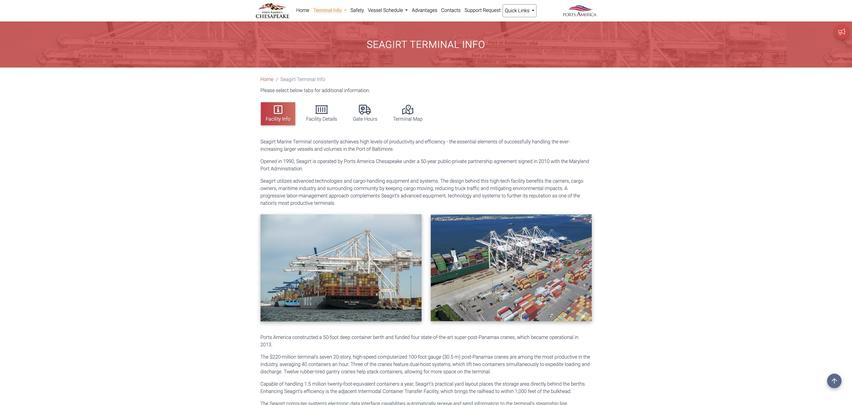 Task type: vqa. For each thing, say whether or not it's contained in the screenshot.
leftmost 1000
no



Task type: locate. For each thing, give the bounding box(es) containing it.
by inside seagirt utilizes advanced technologies and cargo-handling equipment and systems. the design behind this high-tech facility benefits the carriers, cargo owners, maritime industry and surrounding community by keeping cargo moving, reducing truck traffic and mitigating environmental impacts.  a progressive labor-management approach complements seagirt's advanced equipment, technology and systems to further its reputation as one of the nation's most productive terminals.
[[379, 186, 385, 191]]

which right cranes,
[[517, 335, 530, 341]]

keeping
[[386, 186, 402, 191]]

productive up loading
[[555, 354, 577, 360]]

0 vertical spatial seagirt's
[[381, 193, 400, 199]]

0 vertical spatial is
[[313, 158, 316, 164]]

efficiency
[[425, 139, 445, 145], [304, 389, 324, 395]]

please select below tabs for additional information.
[[260, 88, 370, 94]]

and inside the $220-million terminal's seven 20-story, high-speed computerized 100-foot gauge (30.5 m) post-panamax cranes are among the most productive in the industry, averaging 40 containers an hour. three of the cranes feature dual-hoist systems, which lift two containers simultaneously to expedite loading and discharge. twelve rubber-tired gantry cranes help stack containers, allowing for more space on the terminal.
[[582, 362, 590, 368]]

and up moving,
[[411, 178, 419, 184]]

1 vertical spatial foot
[[418, 354, 427, 360]]

0 horizontal spatial advanced
[[293, 178, 314, 184]]

foot
[[330, 335, 339, 341], [418, 354, 427, 360]]

seagirt utilizes advanced technologies and cargo-handling equipment and systems. the design behind this high-tech facility benefits the carriers, cargo owners, maritime industry and surrounding community by keeping cargo moving, reducing truck traffic and mitigating environmental impacts.  a progressive labor-management approach complements seagirt's advanced equipment, technology and systems to further its reputation as one of the nation's most productive terminals.
[[260, 178, 583, 206]]

1 vertical spatial seagirt terminal info
[[280, 77, 325, 82]]

post- inside ports america constructed a 50-foot deep container berth and funded four state-of-the-art super-post-panamax cranes, which became operational in 2013.
[[468, 335, 479, 341]]

map
[[413, 116, 423, 122]]

0 horizontal spatial seagirt terminal image
[[260, 214, 422, 322]]

efficiency left -
[[425, 139, 445, 145]]

volumes
[[324, 146, 342, 152]]

2 horizontal spatial containers
[[482, 362, 505, 368]]

0 horizontal spatial behind
[[465, 178, 480, 184]]

owners,
[[260, 186, 277, 191]]

are
[[510, 354, 517, 360]]

1 horizontal spatial most
[[542, 354, 554, 360]]

cargo down equipment
[[404, 186, 416, 191]]

rubber-
[[300, 369, 315, 375]]

capable
[[260, 381, 278, 387]]

is down twenty-
[[326, 389, 329, 395]]

containers up terminal.
[[482, 362, 505, 368]]

the down twenty-
[[330, 389, 337, 395]]

seagirt
[[367, 39, 407, 50], [280, 77, 296, 82], [260, 139, 276, 145], [296, 158, 312, 164], [260, 178, 276, 184]]

1 vertical spatial for
[[424, 369, 430, 375]]

in left 1990,
[[278, 158, 282, 164]]

complements
[[350, 193, 380, 199]]

2 horizontal spatial seagirt's
[[415, 381, 434, 387]]

and right loading
[[582, 362, 590, 368]]

under
[[403, 158, 416, 164]]

0 vertical spatial by
[[338, 158, 343, 164]]

high- up the mitigating at the top of the page
[[490, 178, 501, 184]]

of right the elements
[[499, 139, 503, 145]]

the up reducing
[[440, 178, 449, 184]]

moving,
[[417, 186, 434, 191]]

containers up "tired"
[[308, 362, 331, 368]]

1 horizontal spatial high-
[[490, 178, 501, 184]]

0 horizontal spatial ports
[[260, 335, 272, 341]]

2 horizontal spatial a
[[417, 158, 420, 164]]

tab panel
[[256, 138, 596, 405]]

vessel schedule link
[[366, 4, 410, 17]]

1 horizontal spatial cargo
[[571, 178, 583, 184]]

became
[[531, 335, 548, 341]]

0 vertical spatial seagirt terminal info
[[367, 39, 485, 50]]

1 horizontal spatial by
[[379, 186, 385, 191]]

facility for facility details
[[306, 116, 321, 122]]

1 vertical spatial behind
[[547, 381, 562, 387]]

design
[[450, 178, 464, 184]]

1 vertical spatial a
[[319, 335, 322, 341]]

2 vertical spatial cranes
[[341, 369, 356, 375]]

by left keeping
[[379, 186, 385, 191]]

a left year,
[[401, 381, 403, 387]]

baltimore.
[[372, 146, 394, 152]]

enhancing
[[260, 389, 283, 395]]

0 vertical spatial post-
[[468, 335, 479, 341]]

seagirt's down twelve
[[284, 389, 303, 395]]

seagirt's inside seagirt utilizes advanced technologies and cargo-handling equipment and systems. the design behind this high-tech facility benefits the carriers, cargo owners, maritime industry and surrounding community by keeping cargo moving, reducing truck traffic and mitigating environmental impacts.  a progressive labor-management approach complements seagirt's advanced equipment, technology and systems to further its reputation as one of the nation's most productive terminals.
[[381, 193, 400, 199]]

terminal's
[[298, 354, 318, 360]]

home for bottommost home link
[[260, 77, 274, 82]]

port inside opened in 1990, seagirt is operated by ports america chesapeake under a 50-year public-private partnership agreement signed in 2010 with the maryland port administration.
[[260, 166, 270, 172]]

the right -
[[449, 139, 456, 145]]

0 vertical spatial efficiency
[[425, 139, 445, 145]]

1 vertical spatial panamax
[[473, 354, 493, 360]]

in up loading
[[579, 354, 582, 360]]

facility inside 'link'
[[266, 116, 281, 122]]

1 vertical spatial post-
[[462, 354, 473, 360]]

0 horizontal spatial home
[[260, 77, 274, 82]]

1 vertical spatial cargo
[[404, 186, 416, 191]]

tab list
[[258, 99, 597, 128]]

in right operational
[[575, 335, 579, 341]]

efficiency inside seagirt marine terminal consistently achieves high levels of productivity and efficiency - the essential elements of successfully handling the ever- increasing larger vessels and volumes in the port of baltimore.
[[425, 139, 445, 145]]

0 vertical spatial high-
[[490, 178, 501, 184]]

is left operated
[[313, 158, 316, 164]]

seagirt's
[[381, 193, 400, 199], [415, 381, 434, 387], [284, 389, 303, 395]]

0 vertical spatial port
[[356, 146, 365, 152]]

0 vertical spatial behind
[[465, 178, 480, 184]]

for right tabs
[[315, 88, 321, 94]]

to down the mitigating at the top of the page
[[502, 193, 506, 199]]

1 horizontal spatial is
[[326, 389, 329, 395]]

foot inside ports america constructed a 50-foot deep container berth and funded four state-of-the-art super-post-panamax cranes, which became operational in 2013.
[[330, 335, 339, 341]]

0 horizontal spatial home link
[[260, 77, 274, 82]]

america down high
[[357, 158, 375, 164]]

1 horizontal spatial advanced
[[401, 193, 422, 199]]

the up berths. at the right
[[584, 354, 590, 360]]

the down directly
[[543, 389, 550, 395]]

chesapeake
[[376, 158, 402, 164]]

2 facility from the left
[[306, 116, 321, 122]]

2010
[[539, 158, 550, 164]]

facility up marine at the left of the page
[[266, 116, 281, 122]]

terminals.
[[314, 200, 336, 206]]

by
[[338, 158, 343, 164], [379, 186, 385, 191]]

0 vertical spatial the
[[440, 178, 449, 184]]

one
[[559, 193, 567, 199]]

1 horizontal spatial seagirt's
[[381, 193, 400, 199]]

and up surrounding at top
[[344, 178, 352, 184]]

1 vertical spatial efficiency
[[304, 389, 324, 395]]

seagirt terminal image
[[260, 214, 422, 322], [431, 214, 592, 322]]

1 horizontal spatial cranes
[[378, 362, 392, 368]]

to left within
[[495, 389, 500, 395]]

ports down achieves
[[344, 158, 356, 164]]

essential
[[457, 139, 476, 145]]

1 vertical spatial port
[[260, 166, 270, 172]]

cranes down hour.
[[341, 369, 356, 375]]

1 horizontal spatial productive
[[555, 354, 577, 360]]

feet
[[528, 389, 536, 395]]

the right with
[[561, 158, 568, 164]]

1 horizontal spatial handling
[[367, 178, 385, 184]]

bulkhead.
[[551, 389, 572, 395]]

high- inside the $220-million terminal's seven 20-story, high-speed computerized 100-foot gauge (30.5 m) post-panamax cranes are among the most productive in the industry, averaging 40 containers an hour. three of the cranes feature dual-hoist systems, which lift two containers simultaneously to expedite loading and discharge. twelve rubber-tired gantry cranes help stack containers, allowing for more space on the terminal.
[[353, 354, 364, 360]]

0 horizontal spatial america
[[273, 335, 291, 341]]

of up baltimore.
[[384, 139, 388, 145]]

0 vertical spatial 50-
[[421, 158, 428, 164]]

advanced up industry
[[293, 178, 314, 184]]

cargo-
[[353, 178, 367, 184]]

2 seagirt terminal image from the left
[[431, 214, 592, 322]]

million up averaging
[[282, 354, 296, 360]]

the right on
[[464, 369, 471, 375]]

a right "under"
[[417, 158, 420, 164]]

in down achieves
[[343, 146, 347, 152]]

deep
[[340, 335, 350, 341]]

handling down twelve
[[285, 381, 303, 387]]

productivity
[[389, 139, 414, 145]]

quick links
[[505, 8, 531, 14]]

operated
[[318, 158, 337, 164]]

gauge
[[428, 354, 441, 360]]

1 vertical spatial the
[[260, 354, 269, 360]]

a right constructed
[[319, 335, 322, 341]]

america up $220-
[[273, 335, 291, 341]]

million right 1.5
[[312, 381, 326, 387]]

2 vertical spatial a
[[401, 381, 403, 387]]

0 vertical spatial ports
[[344, 158, 356, 164]]

1 vertical spatial handling
[[367, 178, 385, 184]]

containers up container
[[377, 381, 399, 387]]

foot up hoist
[[418, 354, 427, 360]]

handling inside seagirt marine terminal consistently achieves high levels of productivity and efficiency - the essential elements of successfully handling the ever- increasing larger vessels and volumes in the port of baltimore.
[[532, 139, 551, 145]]

high-
[[490, 178, 501, 184], [353, 354, 364, 360]]

and inside ports america constructed a 50-foot deep container berth and funded four state-of-the-art super-post-panamax cranes, which became operational in 2013.
[[386, 335, 394, 341]]

0 horizontal spatial facility
[[266, 116, 281, 122]]

1 vertical spatial america
[[273, 335, 291, 341]]

0 horizontal spatial productive
[[290, 200, 313, 206]]

ports up 2013.
[[260, 335, 272, 341]]

which down practical
[[441, 389, 453, 395]]

containers inside capable of handling 1.5 million twenty-foot-equivalent containers a year, seagirt's practical yard layout places the storage area directly behind the berths. enhancing seagirt's efficiency is the adjacent intermodal container transfer facility, which brings the railhead to within 1,000 feet of the bulkhead.
[[377, 381, 399, 387]]

by right operated
[[338, 158, 343, 164]]

high- up three
[[353, 354, 364, 360]]

this
[[481, 178, 489, 184]]

advanced down moving,
[[401, 193, 422, 199]]

the up industry,
[[260, 354, 269, 360]]

private
[[452, 158, 467, 164]]

behind up "traffic"
[[465, 178, 480, 184]]

2 horizontal spatial to
[[540, 362, 544, 368]]

of
[[384, 139, 388, 145], [499, 139, 503, 145], [367, 146, 371, 152], [568, 193, 572, 199], [364, 362, 369, 368], [279, 381, 284, 387], [537, 389, 542, 395]]

1 vertical spatial high-
[[353, 354, 364, 360]]

the up stack
[[370, 362, 377, 368]]

million
[[282, 354, 296, 360], [312, 381, 326, 387]]

handling up the community
[[367, 178, 385, 184]]

0 horizontal spatial by
[[338, 158, 343, 164]]

2 horizontal spatial handling
[[532, 139, 551, 145]]

1 horizontal spatial seagirt terminal image
[[431, 214, 592, 322]]

1 horizontal spatial facility
[[306, 116, 321, 122]]

most down labor-
[[278, 200, 289, 206]]

(30.5
[[443, 354, 453, 360]]

facility details link
[[301, 102, 342, 125]]

a
[[417, 158, 420, 164], [319, 335, 322, 341], [401, 381, 403, 387]]

0 vertical spatial cargo
[[571, 178, 583, 184]]

efficiency inside capable of handling 1.5 million twenty-foot-equivalent containers a year, seagirt's practical yard layout places the storage area directly behind the berths. enhancing seagirt's efficiency is the adjacent intermodal container transfer facility, which brings the railhead to within 1,000 feet of the bulkhead.
[[304, 389, 324, 395]]

behind
[[465, 178, 480, 184], [547, 381, 562, 387]]

agreement
[[494, 158, 517, 164]]

1 horizontal spatial america
[[357, 158, 375, 164]]

public-
[[438, 158, 452, 164]]

america
[[357, 158, 375, 164], [273, 335, 291, 341]]

info
[[333, 7, 342, 13], [462, 39, 485, 50], [317, 77, 325, 82], [282, 116, 291, 122]]

the-
[[439, 335, 447, 341]]

2 vertical spatial which
[[441, 389, 453, 395]]

1 horizontal spatial the
[[440, 178, 449, 184]]

allowing
[[405, 369, 422, 375]]

of right one
[[568, 193, 572, 199]]

ports inside opened in 1990, seagirt is operated by ports america chesapeake under a 50-year public-private partnership agreement signed in 2010 with the maryland port administration.
[[344, 158, 356, 164]]

0 vertical spatial handling
[[532, 139, 551, 145]]

seagirt's up facility,
[[415, 381, 434, 387]]

post- up lift
[[462, 354, 473, 360]]

1990,
[[283, 158, 295, 164]]

the up bulkhead.
[[563, 381, 570, 387]]

0 vertical spatial foot
[[330, 335, 339, 341]]

productive inside the $220-million terminal's seven 20-story, high-speed computerized 100-foot gauge (30.5 m) post-panamax cranes are among the most productive in the industry, averaging 40 containers an hour. three of the cranes feature dual-hoist systems, which lift two containers simultaneously to expedite loading and discharge. twelve rubber-tired gantry cranes help stack containers, allowing for more space on the terminal.
[[555, 354, 577, 360]]

1 horizontal spatial million
[[312, 381, 326, 387]]

a inside opened in 1990, seagirt is operated by ports america chesapeake under a 50-year public-private partnership agreement signed in 2010 with the maryland port administration.
[[417, 158, 420, 164]]

1 facility from the left
[[266, 116, 281, 122]]

$220-
[[270, 354, 282, 360]]

gantry
[[326, 369, 340, 375]]

which inside the $220-million terminal's seven 20-story, high-speed computerized 100-foot gauge (30.5 m) post-panamax cranes are among the most productive in the industry, averaging 40 containers an hour. three of the cranes feature dual-hoist systems, which lift two containers simultaneously to expedite loading and discharge. twelve rubber-tired gantry cranes help stack containers, allowing for more space on the terminal.
[[453, 362, 465, 368]]

0 vertical spatial to
[[502, 193, 506, 199]]

0 horizontal spatial a
[[319, 335, 322, 341]]

2 vertical spatial to
[[495, 389, 500, 395]]

1 vertical spatial 50-
[[323, 335, 330, 341]]

america inside opened in 1990, seagirt is operated by ports america chesapeake under a 50-year public-private partnership agreement signed in 2010 with the maryland port administration.
[[357, 158, 375, 164]]

0 horizontal spatial is
[[313, 158, 316, 164]]

the inside the $220-million terminal's seven 20-story, high-speed computerized 100-foot gauge (30.5 m) post-panamax cranes are among the most productive in the industry, averaging 40 containers an hour. three of the cranes feature dual-hoist systems, which lift two containers simultaneously to expedite loading and discharge. twelve rubber-tired gantry cranes help stack containers, allowing for more space on the terminal.
[[260, 354, 269, 360]]

and down "consistently"
[[314, 146, 323, 152]]

space
[[443, 369, 456, 375]]

of down speed
[[364, 362, 369, 368]]

container
[[383, 389, 404, 395]]

1 vertical spatial home
[[260, 77, 274, 82]]

1 vertical spatial most
[[542, 354, 554, 360]]

seagirt's down keeping
[[381, 193, 400, 199]]

cranes left are
[[494, 354, 509, 360]]

productive
[[290, 200, 313, 206], [555, 354, 577, 360]]

go to top image
[[827, 374, 842, 388]]

most inside seagirt utilizes advanced technologies and cargo-handling equipment and systems. the design behind this high-tech facility benefits the carriers, cargo owners, maritime industry and surrounding community by keeping cargo moving, reducing truck traffic and mitigating environmental impacts.  a progressive labor-management approach complements seagirt's advanced equipment, technology and systems to further its reputation as one of the nation's most productive terminals.
[[278, 200, 289, 206]]

panamax left cranes,
[[479, 335, 499, 341]]

to
[[502, 193, 506, 199], [540, 362, 544, 368], [495, 389, 500, 395]]

handling up 2010
[[532, 139, 551, 145]]

0 vertical spatial most
[[278, 200, 289, 206]]

is inside opened in 1990, seagirt is operated by ports america chesapeake under a 50-year public-private partnership agreement signed in 2010 with the maryland port administration.
[[313, 158, 316, 164]]

in left 2010
[[534, 158, 538, 164]]

ports
[[344, 158, 356, 164], [260, 335, 272, 341]]

the right places
[[495, 381, 501, 387]]

1 vertical spatial by
[[379, 186, 385, 191]]

1 vertical spatial is
[[326, 389, 329, 395]]

0 vertical spatial productive
[[290, 200, 313, 206]]

productive down labor-
[[290, 200, 313, 206]]

most up expedite
[[542, 354, 554, 360]]

50- inside opened in 1990, seagirt is operated by ports america chesapeake under a 50-year public-private partnership agreement signed in 2010 with the maryland port administration.
[[421, 158, 428, 164]]

home left the terminal info
[[296, 7, 309, 13]]

1 vertical spatial ports
[[260, 335, 272, 341]]

50- right "under"
[[421, 158, 428, 164]]

of-
[[433, 335, 439, 341]]

terminal info link
[[311, 4, 349, 17]]

1 seagirt terminal image from the left
[[260, 214, 422, 322]]

please
[[260, 88, 275, 94]]

by inside opened in 1990, seagirt is operated by ports america chesapeake under a 50-year public-private partnership agreement signed in 2010 with the maryland port administration.
[[338, 158, 343, 164]]

handling inside capable of handling 1.5 million twenty-foot-equivalent containers a year, seagirt's practical yard layout places the storage area directly behind the berths. enhancing seagirt's efficiency is the adjacent intermodal container transfer facility, which brings the railhead to within 1,000 feet of the bulkhead.
[[285, 381, 303, 387]]

2 vertical spatial handling
[[285, 381, 303, 387]]

constructed
[[292, 335, 318, 341]]

0 vertical spatial a
[[417, 158, 420, 164]]

cargo right carriers, on the right of page
[[571, 178, 583, 184]]

foot left the deep
[[330, 335, 339, 341]]

post- inside the $220-million terminal's seven 20-story, high-speed computerized 100-foot gauge (30.5 m) post-panamax cranes are among the most productive in the industry, averaging 40 containers an hour. three of the cranes feature dual-hoist systems, which lift two containers simultaneously to expedite loading and discharge. twelve rubber-tired gantry cranes help stack containers, allowing for more space on the terminal.
[[462, 354, 473, 360]]

1 vertical spatial seagirt's
[[415, 381, 434, 387]]

panamax
[[479, 335, 499, 341], [473, 354, 493, 360]]

1 vertical spatial productive
[[555, 354, 577, 360]]

panamax up two
[[473, 354, 493, 360]]

facility info
[[266, 116, 291, 122]]

the right among at right
[[534, 354, 541, 360]]

with
[[551, 158, 560, 164]]

and down this
[[481, 186, 489, 191]]

facility
[[511, 178, 525, 184]]

advanced
[[293, 178, 314, 184], [401, 193, 422, 199]]

1 horizontal spatial to
[[502, 193, 506, 199]]

2 vertical spatial seagirt's
[[284, 389, 303, 395]]

cranes up containers,
[[378, 362, 392, 368]]

0 horizontal spatial million
[[282, 354, 296, 360]]

1 horizontal spatial ports
[[344, 158, 356, 164]]

behind up bulkhead.
[[547, 381, 562, 387]]

to left expedite
[[540, 362, 544, 368]]

and
[[416, 139, 424, 145], [314, 146, 323, 152], [344, 178, 352, 184], [411, 178, 419, 184], [318, 186, 326, 191], [481, 186, 489, 191], [473, 193, 481, 199], [386, 335, 394, 341], [582, 362, 590, 368]]

for down hoist
[[424, 369, 430, 375]]

1 horizontal spatial a
[[401, 381, 403, 387]]

50- left the deep
[[323, 335, 330, 341]]

home up please
[[260, 77, 274, 82]]

port down high
[[356, 146, 365, 152]]

twenty-
[[328, 381, 343, 387]]

post- right the art
[[468, 335, 479, 341]]

1 horizontal spatial containers
[[377, 381, 399, 387]]

port down 'opened' on the top of page
[[260, 166, 270, 172]]

0 horizontal spatial seagirt terminal info
[[280, 77, 325, 82]]

which up on
[[453, 362, 465, 368]]

0 horizontal spatial efficiency
[[304, 389, 324, 395]]

quick
[[505, 8, 517, 14]]

home link up please
[[260, 77, 274, 82]]

1 horizontal spatial foot
[[418, 354, 427, 360]]

systems,
[[432, 362, 451, 368]]

0 horizontal spatial high-
[[353, 354, 364, 360]]

efficiency down 1.5
[[304, 389, 324, 395]]

of inside the $220-million terminal's seven 20-story, high-speed computerized 100-foot gauge (30.5 m) post-panamax cranes are among the most productive in the industry, averaging 40 containers an hour. three of the cranes feature dual-hoist systems, which lift two containers simultaneously to expedite loading and discharge. twelve rubber-tired gantry cranes help stack containers, allowing for more space on the terminal.
[[364, 362, 369, 368]]

0 horizontal spatial port
[[260, 166, 270, 172]]

0 vertical spatial home link
[[294, 4, 311, 17]]

home link left the terminal info
[[294, 4, 311, 17]]

0 vertical spatial cranes
[[494, 354, 509, 360]]

facility left details
[[306, 116, 321, 122]]

to inside capable of handling 1.5 million twenty-foot-equivalent containers a year, seagirt's practical yard layout places the storage area directly behind the berths. enhancing seagirt's efficiency is the adjacent intermodal container transfer facility, which brings the railhead to within 1,000 feet of the bulkhead.
[[495, 389, 500, 395]]

0 horizontal spatial 50-
[[323, 335, 330, 341]]

facility
[[266, 116, 281, 122], [306, 116, 321, 122]]

the right one
[[573, 193, 580, 199]]

to inside the $220-million terminal's seven 20-story, high-speed computerized 100-foot gauge (30.5 m) post-panamax cranes are among the most productive in the industry, averaging 40 containers an hour. three of the cranes feature dual-hoist systems, which lift two containers simultaneously to expedite loading and discharge. twelve rubber-tired gantry cranes help stack containers, allowing for more space on the terminal.
[[540, 362, 544, 368]]



Task type: describe. For each thing, give the bounding box(es) containing it.
discharge.
[[260, 369, 283, 375]]

1 vertical spatial cranes
[[378, 362, 392, 368]]

technologies
[[315, 178, 343, 184]]

utilizes
[[277, 178, 292, 184]]

support request
[[465, 7, 501, 13]]

operational
[[550, 335, 574, 341]]

which inside ports america constructed a 50-foot deep container berth and funded four state-of-the-art super-post-panamax cranes, which became operational in 2013.
[[517, 335, 530, 341]]

averaging
[[280, 362, 301, 368]]

schedule
[[383, 7, 403, 13]]

capable of handling 1.5 million twenty-foot-equivalent containers a year, seagirt's practical yard layout places the storage area directly behind the berths. enhancing seagirt's efficiency is the adjacent intermodal container transfer facility, which brings the railhead to within 1,000 feet of the bulkhead.
[[260, 381, 586, 395]]

benefits
[[526, 178, 544, 184]]

art
[[447, 335, 453, 341]]

story,
[[340, 354, 352, 360]]

progressive
[[260, 193, 285, 199]]

gate hours link
[[348, 102, 382, 125]]

successfully
[[504, 139, 531, 145]]

maritime
[[278, 186, 298, 191]]

high- inside seagirt utilizes advanced technologies and cargo-handling equipment and systems. the design behind this high-tech facility benefits the carriers, cargo owners, maritime industry and surrounding community by keeping cargo moving, reducing truck traffic and mitigating environmental impacts.  a progressive labor-management approach complements seagirt's advanced equipment, technology and systems to further its reputation as one of the nation's most productive terminals.
[[490, 178, 501, 184]]

its
[[523, 193, 528, 199]]

0 horizontal spatial cargo
[[404, 186, 416, 191]]

opened
[[260, 158, 277, 164]]

50- inside ports america constructed a 50-foot deep container berth and funded four state-of-the-art super-post-panamax cranes, which became operational in 2013.
[[323, 335, 330, 341]]

request
[[483, 7, 501, 13]]

truck
[[455, 186, 466, 191]]

of up enhancing
[[279, 381, 284, 387]]

an
[[332, 362, 338, 368]]

traffic
[[467, 186, 480, 191]]

0 horizontal spatial cranes
[[341, 369, 356, 375]]

hours
[[364, 116, 377, 122]]

a
[[565, 186, 568, 191]]

the up impacts.
[[545, 178, 552, 184]]

1,000
[[515, 389, 527, 395]]

and down technologies
[[318, 186, 326, 191]]

loading
[[565, 362, 581, 368]]

equipment,
[[423, 193, 447, 199]]

productive inside seagirt utilizes advanced technologies and cargo-handling equipment and systems. the design behind this high-tech facility benefits the carriers, cargo owners, maritime industry and surrounding community by keeping cargo moving, reducing truck traffic and mitigating environmental impacts.  a progressive labor-management approach complements seagirt's advanced equipment, technology and systems to further its reputation as one of the nation's most productive terminals.
[[290, 200, 313, 206]]

management
[[299, 193, 328, 199]]

equivalent
[[354, 381, 376, 387]]

in inside ports america constructed a 50-foot deep container berth and funded four state-of-the-art super-post-panamax cranes, which became operational in 2013.
[[575, 335, 579, 341]]

feature
[[393, 362, 409, 368]]

brings
[[455, 389, 468, 395]]

support request link
[[463, 4, 503, 17]]

expedite
[[546, 362, 564, 368]]

facility details
[[306, 116, 337, 122]]

adjacent
[[338, 389, 357, 395]]

achieves
[[340, 139, 359, 145]]

1 horizontal spatial home link
[[294, 4, 311, 17]]

cranes,
[[500, 335, 516, 341]]

gate hours
[[353, 116, 377, 122]]

is inside capable of handling 1.5 million twenty-foot-equivalent containers a year, seagirt's practical yard layout places the storage area directly behind the berths. enhancing seagirt's efficiency is the adjacent intermodal container transfer facility, which brings the railhead to within 1,000 feet of the bulkhead.
[[326, 389, 329, 395]]

a inside capable of handling 1.5 million twenty-foot-equivalent containers a year, seagirt's practical yard layout places the storage area directly behind the berths. enhancing seagirt's efficiency is the adjacent intermodal container transfer facility, which brings the railhead to within 1,000 feet of the bulkhead.
[[401, 381, 403, 387]]

info inside 'link'
[[282, 116, 291, 122]]

behind inside seagirt utilizes advanced technologies and cargo-handling equipment and systems. the design behind this high-tech facility benefits the carriers, cargo owners, maritime industry and surrounding community by keeping cargo moving, reducing truck traffic and mitigating environmental impacts.  a progressive labor-management approach complements seagirt's advanced equipment, technology and systems to further its reputation as one of the nation's most productive terminals.
[[465, 178, 480, 184]]

approach
[[329, 193, 349, 199]]

terminal map link
[[388, 102, 428, 125]]

practical
[[435, 381, 453, 387]]

20-
[[333, 354, 340, 360]]

to inside seagirt utilizes advanced technologies and cargo-handling equipment and systems. the design behind this high-tech facility benefits the carriers, cargo owners, maritime industry and surrounding community by keeping cargo moving, reducing truck traffic and mitigating environmental impacts.  a progressive labor-management approach complements seagirt's advanced equipment, technology and systems to further its reputation as one of the nation's most productive terminals.
[[502, 193, 506, 199]]

seagirt inside opened in 1990, seagirt is operated by ports america chesapeake under a 50-year public-private partnership agreement signed in 2010 with the maryland port administration.
[[296, 158, 312, 164]]

terminal inside seagirt marine terminal consistently achieves high levels of productivity and efficiency - the essential elements of successfully handling the ever- increasing larger vessels and volumes in the port of baltimore.
[[293, 139, 312, 145]]

consistently
[[313, 139, 339, 145]]

the left ever-
[[552, 139, 559, 145]]

seagirt inside seagirt marine terminal consistently achieves high levels of productivity and efficiency - the essential elements of successfully handling the ever- increasing larger vessels and volumes in the port of baltimore.
[[260, 139, 276, 145]]

panamax inside ports america constructed a 50-foot deep container berth and funded four state-of-the-art super-post-panamax cranes, which became operational in 2013.
[[479, 335, 499, 341]]

speed
[[364, 354, 377, 360]]

high
[[360, 139, 369, 145]]

technology
[[448, 193, 472, 199]]

safety
[[351, 7, 364, 13]]

tabs
[[304, 88, 313, 94]]

facility for facility info
[[266, 116, 281, 122]]

and right productivity
[[416, 139, 424, 145]]

foot inside the $220-million terminal's seven 20-story, high-speed computerized 100-foot gauge (30.5 m) post-panamax cranes are among the most productive in the industry, averaging 40 containers an hour. three of the cranes feature dual-hoist systems, which lift two containers simultaneously to expedite loading and discharge. twelve rubber-tired gantry cranes help stack containers, allowing for more space on the terminal.
[[418, 354, 427, 360]]

industry
[[299, 186, 316, 191]]

impacts.
[[545, 186, 563, 191]]

help
[[357, 369, 366, 375]]

two
[[473, 362, 481, 368]]

40
[[302, 362, 307, 368]]

100-
[[409, 354, 418, 360]]

of down directly
[[537, 389, 542, 395]]

the down achieves
[[348, 146, 355, 152]]

systems.
[[420, 178, 439, 184]]

a inside ports america constructed a 50-foot deep container berth and funded four state-of-the-art super-post-panamax cranes, which became operational in 2013.
[[319, 335, 322, 341]]

details
[[323, 116, 337, 122]]

further
[[507, 193, 522, 199]]

most inside the $220-million terminal's seven 20-story, high-speed computerized 100-foot gauge (30.5 m) post-panamax cranes are among the most productive in the industry, averaging 40 containers an hour. three of the cranes feature dual-hoist systems, which lift two containers simultaneously to expedite loading and discharge. twelve rubber-tired gantry cranes help stack containers, allowing for more space on the terminal.
[[542, 354, 554, 360]]

the down layout
[[469, 389, 476, 395]]

1 horizontal spatial seagirt terminal info
[[367, 39, 485, 50]]

reputation
[[529, 193, 551, 199]]

intermodal
[[358, 389, 381, 395]]

four
[[411, 335, 420, 341]]

0 horizontal spatial for
[[315, 88, 321, 94]]

m)
[[455, 354, 461, 360]]

tab list containing facility info
[[258, 99, 597, 128]]

levels
[[370, 139, 383, 145]]

super-
[[454, 335, 468, 341]]

the $220-million terminal's seven 20-story, high-speed computerized 100-foot gauge (30.5 m) post-panamax cranes are among the most productive in the industry, averaging 40 containers an hour. three of the cranes feature dual-hoist systems, which lift two containers simultaneously to expedite loading and discharge. twelve rubber-tired gantry cranes help stack containers, allowing for more space on the terminal.
[[260, 354, 590, 375]]

ports inside ports america constructed a 50-foot deep container berth and funded four state-of-the-art super-post-panamax cranes, which became operational in 2013.
[[260, 335, 272, 341]]

0 horizontal spatial containers
[[308, 362, 331, 368]]

layout
[[465, 381, 478, 387]]

additional
[[322, 88, 343, 94]]

of inside seagirt utilizes advanced technologies and cargo-handling equipment and systems. the design behind this high-tech facility benefits the carriers, cargo owners, maritime industry and surrounding community by keeping cargo moving, reducing truck traffic and mitigating environmental impacts.  a progressive labor-management approach complements seagirt's advanced equipment, technology and systems to further its reputation as one of the nation's most productive terminals.
[[568, 193, 572, 199]]

of down high
[[367, 146, 371, 152]]

funded
[[395, 335, 410, 341]]

the inside opened in 1990, seagirt is operated by ports america chesapeake under a 50-year public-private partnership agreement signed in 2010 with the maryland port administration.
[[561, 158, 568, 164]]

the inside seagirt utilizes advanced technologies and cargo-handling equipment and systems. the design behind this high-tech facility benefits the carriers, cargo owners, maritime industry and surrounding community by keeping cargo moving, reducing truck traffic and mitigating environmental impacts.  a progressive labor-management approach complements seagirt's advanced equipment, technology and systems to further its reputation as one of the nation's most productive terminals.
[[440, 178, 449, 184]]

port inside seagirt marine terminal consistently achieves high levels of productivity and efficiency - the essential elements of successfully handling the ever- increasing larger vessels and volumes in the port of baltimore.
[[356, 146, 365, 152]]

home for home link to the right
[[296, 7, 309, 13]]

behind inside capable of handling 1.5 million twenty-foot-equivalent containers a year, seagirt's practical yard layout places the storage area directly behind the berths. enhancing seagirt's efficiency is the adjacent intermodal container transfer facility, which brings the railhead to within 1,000 feet of the bulkhead.
[[547, 381, 562, 387]]

stack
[[367, 369, 379, 375]]

panamax inside the $220-million terminal's seven 20-story, high-speed computerized 100-foot gauge (30.5 m) post-panamax cranes are among the most productive in the industry, averaging 40 containers an hour. three of the cranes feature dual-hoist systems, which lift two containers simultaneously to expedite loading and discharge. twelve rubber-tired gantry cranes help stack containers, allowing for more space on the terminal.
[[473, 354, 493, 360]]

below
[[290, 88, 303, 94]]

places
[[479, 381, 493, 387]]

terminal inside tab list
[[393, 116, 412, 122]]

tired
[[315, 369, 325, 375]]

support
[[465, 7, 482, 13]]

terminal map
[[393, 116, 423, 122]]

2 horizontal spatial cranes
[[494, 354, 509, 360]]

million inside capable of handling 1.5 million twenty-foot-equivalent containers a year, seagirt's practical yard layout places the storage area directly behind the berths. enhancing seagirt's efficiency is the adjacent intermodal container transfer facility, which brings the railhead to within 1,000 feet of the bulkhead.
[[312, 381, 326, 387]]

foot-
[[343, 381, 354, 387]]

in inside the $220-million terminal's seven 20-story, high-speed computerized 100-foot gauge (30.5 m) post-panamax cranes are among the most productive in the industry, averaging 40 containers an hour. three of the cranes feature dual-hoist systems, which lift two containers simultaneously to expedite loading and discharge. twelve rubber-tired gantry cranes help stack containers, allowing for more space on the terminal.
[[579, 354, 582, 360]]

quick links link
[[503, 4, 537, 17]]

ever-
[[560, 139, 570, 145]]

which inside capable of handling 1.5 million twenty-foot-equivalent containers a year, seagirt's practical yard layout places the storage area directly behind the berths. enhancing seagirt's efficiency is the adjacent intermodal container transfer facility, which brings the railhead to within 1,000 feet of the bulkhead.
[[441, 389, 453, 395]]

in inside seagirt marine terminal consistently achieves high levels of productivity and efficiency - the essential elements of successfully handling the ever- increasing larger vessels and volumes in the port of baltimore.
[[343, 146, 347, 152]]

and down "traffic"
[[473, 193, 481, 199]]

area
[[520, 381, 529, 387]]

tab panel containing seagirt marine terminal consistently achieves high levels of productivity and efficiency - the essential elements of successfully handling the ever- increasing larger vessels and volumes in the port of baltimore.
[[256, 138, 596, 405]]

three
[[351, 362, 363, 368]]

america inside ports america constructed a 50-foot deep container berth and funded four state-of-the-art super-post-panamax cranes, which became operational in 2013.
[[273, 335, 291, 341]]

labor-
[[287, 193, 299, 199]]

partnership
[[468, 158, 493, 164]]

more
[[431, 369, 442, 375]]

million inside the $220-million terminal's seven 20-story, high-speed computerized 100-foot gauge (30.5 m) post-panamax cranes are among the most productive in the industry, averaging 40 containers an hour. three of the cranes feature dual-hoist systems, which lift two containers simultaneously to expedite loading and discharge. twelve rubber-tired gantry cranes help stack containers, allowing for more space on the terminal.
[[282, 354, 296, 360]]

advantages
[[412, 7, 437, 13]]

1 vertical spatial home link
[[260, 77, 274, 82]]

links
[[518, 8, 530, 14]]

for inside the $220-million terminal's seven 20-story, high-speed computerized 100-foot gauge (30.5 m) post-panamax cranes are among the most productive in the industry, averaging 40 containers an hour. three of the cranes feature dual-hoist systems, which lift two containers simultaneously to expedite loading and discharge. twelve rubber-tired gantry cranes help stack containers, allowing for more space on the terminal.
[[424, 369, 430, 375]]

select
[[276, 88, 289, 94]]

handling inside seagirt utilizes advanced technologies and cargo-handling equipment and systems. the design behind this high-tech facility benefits the carriers, cargo owners, maritime industry and surrounding community by keeping cargo moving, reducing truck traffic and mitigating environmental impacts.  a progressive labor-management approach complements seagirt's advanced equipment, technology and systems to further its reputation as one of the nation's most productive terminals.
[[367, 178, 385, 184]]

simultaneously
[[506, 362, 539, 368]]

year
[[428, 158, 437, 164]]

state-
[[421, 335, 433, 341]]

within
[[501, 389, 514, 395]]

seagirt inside seagirt utilizes advanced technologies and cargo-handling equipment and systems. the design behind this high-tech facility benefits the carriers, cargo owners, maritime industry and surrounding community by keeping cargo moving, reducing truck traffic and mitigating environmental impacts.  a progressive labor-management approach complements seagirt's advanced equipment, technology and systems to further its reputation as one of the nation's most productive terminals.
[[260, 178, 276, 184]]



